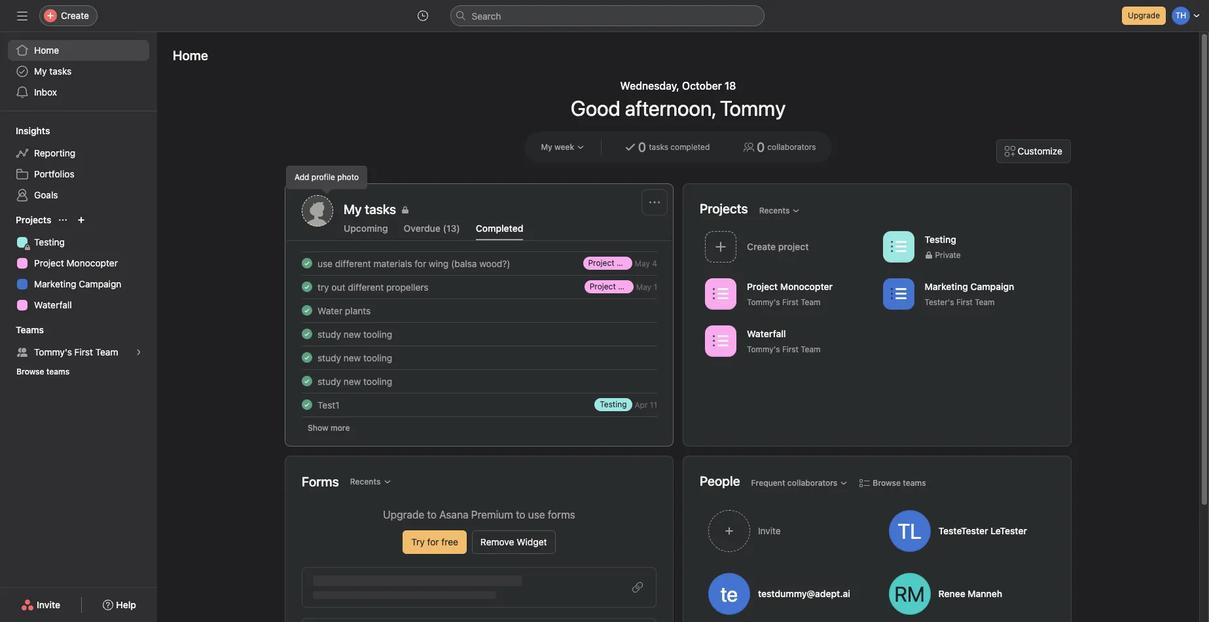 Task type: describe. For each thing, give the bounding box(es) containing it.
week
[[555, 142, 574, 152]]

october
[[682, 80, 722, 92]]

tasks inside global element
[[49, 65, 72, 77]]

3 new from the top
[[344, 376, 361, 387]]

marketing campaign tester's first team
[[925, 281, 1015, 307]]

tasks completed
[[649, 142, 710, 152]]

2 horizontal spatial testing
[[925, 233, 957, 245]]

wednesday,
[[621, 80, 680, 92]]

0 horizontal spatial teams
[[46, 367, 70, 377]]

history image
[[418, 10, 428, 21]]

3 tooling from the top
[[364, 376, 392, 387]]

create project
[[747, 241, 809, 252]]

invite inside dropdown button
[[758, 525, 781, 536]]

team inside tommy's first team link
[[95, 346, 118, 358]]

forms
[[548, 509, 576, 521]]

afternoon,
[[625, 96, 716, 121]]

try out different propellers
[[318, 281, 429, 292]]

my tasks link
[[8, 61, 149, 82]]

may 1 button
[[636, 282, 658, 292]]

my tasks
[[344, 202, 396, 217]]

Search tasks, projects, and more text field
[[450, 5, 765, 26]]

create
[[61, 10, 89, 21]]

out
[[332, 281, 345, 292]]

customize button
[[997, 140, 1071, 163]]

create project link
[[700, 227, 878, 269]]

may 1
[[636, 282, 658, 292]]

project left may 4 button
[[588, 258, 615, 268]]

first inside the project monocopter tommy's first team
[[783, 297, 799, 307]]

invite button
[[700, 502, 875, 560]]

2 completed checkbox from the top
[[299, 279, 315, 295]]

completed
[[671, 142, 710, 152]]

11
[[650, 400, 658, 410]]

frequent
[[752, 478, 786, 488]]

team inside the project monocopter tommy's first team
[[801, 297, 821, 307]]

1 study from the top
[[318, 328, 341, 340]]

home inside home link
[[34, 45, 59, 56]]

list image for waterfall
[[713, 333, 729, 349]]

5 completed image from the top
[[299, 397, 315, 413]]

1 horizontal spatial testing link
[[595, 398, 632, 411]]

frequent collaborators
[[752, 478, 838, 488]]

1 horizontal spatial browse teams
[[873, 478, 926, 488]]

my week button
[[535, 138, 591, 157]]

projects element
[[0, 208, 157, 318]]

apr 11 button
[[635, 400, 658, 410]]

insights element
[[0, 119, 157, 208]]

remove
[[481, 536, 514, 548]]

testdummy@adept.ai button
[[700, 565, 875, 622]]

customize
[[1018, 145, 1063, 157]]

marketing for marketing campaign tester's first team
[[925, 281, 969, 292]]

18
[[725, 80, 736, 92]]

upgrade button
[[1123, 7, 1166, 25]]

my week
[[541, 142, 574, 152]]

hide sidebar image
[[17, 10, 28, 21]]

invite button
[[12, 593, 69, 617]]

help button
[[94, 593, 145, 617]]

premium
[[471, 509, 513, 521]]

overdue (13) button
[[404, 223, 460, 240]]

browse teams button inside teams element
[[10, 363, 76, 381]]

tommy
[[720, 96, 786, 121]]

completed checkbox for water
[[299, 303, 315, 318]]

goals
[[34, 189, 58, 200]]

browse inside teams element
[[16, 367, 44, 377]]

completed checkbox for study
[[299, 326, 315, 342]]

3 study from the top
[[318, 376, 341, 387]]

my tasks
[[34, 65, 72, 77]]

profile
[[312, 172, 335, 182]]

plants
[[345, 305, 371, 316]]

upcoming
[[344, 223, 388, 234]]

private
[[936, 250, 961, 260]]

create button
[[39, 5, 98, 26]]

may 4
[[635, 258, 658, 268]]

add profile photo
[[295, 172, 359, 182]]

show
[[308, 423, 329, 433]]

0 vertical spatial for
[[415, 258, 426, 269]]

completed image for water
[[299, 303, 315, 318]]

test1
[[318, 399, 340, 410]]

tommy's first team
[[34, 346, 118, 358]]

wood?)
[[480, 258, 511, 269]]

marketing campaign link
[[8, 274, 149, 295]]

study new tooling for 4th completed option
[[318, 376, 392, 387]]

team inside waterfall tommy's first team
[[801, 344, 821, 354]]

try for free
[[412, 536, 458, 548]]

1 completed image from the top
[[299, 255, 315, 271]]

asana
[[440, 509, 469, 521]]

insights button
[[0, 124, 50, 138]]

inbox
[[34, 86, 57, 98]]

use different materials for wing (balsa wood?)
[[318, 258, 511, 269]]

renee manneh button
[[881, 565, 1056, 622]]

actions image
[[650, 197, 660, 208]]

show more
[[308, 423, 350, 433]]

1 vertical spatial use
[[528, 509, 545, 521]]

waterfall tommy's first team
[[747, 328, 821, 354]]

good
[[571, 96, 621, 121]]

browse teams inside teams element
[[16, 367, 70, 377]]

monocopter inside projects element
[[66, 257, 118, 269]]

forms
[[302, 474, 339, 489]]

remove widget button
[[472, 530, 556, 554]]

for inside button
[[427, 536, 439, 548]]

reporting link
[[8, 143, 149, 164]]

photo
[[337, 172, 359, 182]]

recents button for projects
[[754, 201, 807, 220]]

project monocopter link for try out different propellers
[[585, 280, 663, 293]]

add profile photo tooltip
[[287, 166, 367, 193]]

project monocopter for use different materials for wing (balsa wood?)
[[588, 258, 662, 268]]

campaign for marketing campaign
[[79, 278, 121, 289]]

4
[[652, 258, 658, 268]]

new project or portfolio image
[[78, 216, 85, 224]]

try for free button
[[403, 530, 467, 554]]

team inside marketing campaign tester's first team
[[975, 297, 995, 307]]

portfolios link
[[8, 164, 149, 185]]

project monocopter tommy's first team
[[747, 281, 833, 307]]

testdummy@adept.ai
[[758, 588, 851, 599]]

may 4 button
[[635, 258, 658, 268]]

my for my tasks
[[34, 65, 47, 77]]

add profile photo image
[[302, 195, 333, 227]]

study new tooling for 3rd completed option
[[318, 352, 392, 363]]

recents for forms
[[350, 477, 381, 487]]

monocopter inside the project monocopter tommy's first team
[[781, 281, 833, 292]]

try
[[318, 281, 329, 292]]

2 tooling from the top
[[364, 352, 392, 363]]

0 for tasks completed
[[638, 140, 647, 155]]

list image for project monocopter
[[713, 286, 729, 302]]

help
[[116, 599, 136, 610]]

wednesday, october 18 good afternoon, tommy
[[571, 80, 786, 121]]

3 completed checkbox from the top
[[299, 350, 315, 365]]



Task type: locate. For each thing, give the bounding box(es) containing it.
0 vertical spatial may
[[635, 258, 650, 268]]

use
[[318, 258, 333, 269], [528, 509, 545, 521]]

1 horizontal spatial 0
[[757, 140, 765, 155]]

0 vertical spatial completed image
[[299, 279, 315, 295]]

different
[[335, 258, 371, 269], [348, 281, 384, 292]]

different up the plants
[[348, 281, 384, 292]]

project monocopter up may 1 button
[[588, 258, 662, 268]]

2 vertical spatial completed checkbox
[[299, 397, 315, 413]]

my
[[34, 65, 47, 77], [541, 142, 553, 152]]

1 vertical spatial tasks
[[649, 142, 669, 152]]

1 vertical spatial waterfall
[[747, 328, 786, 339]]

campaign
[[79, 278, 121, 289], [971, 281, 1015, 292]]

project monocopter
[[34, 257, 118, 269], [588, 258, 662, 268], [590, 282, 663, 291]]

tommy's inside teams element
[[34, 346, 72, 358]]

global element
[[0, 32, 157, 111]]

to left asana
[[427, 509, 437, 521]]

collaborators inside frequent collaborators dropdown button
[[788, 478, 838, 488]]

1 study new tooling from the top
[[318, 328, 392, 340]]

first down the project monocopter tommy's first team
[[783, 344, 799, 354]]

frequent collaborators button
[[746, 474, 854, 492]]

monocopter up marketing campaign "link"
[[66, 257, 118, 269]]

upgrade for upgrade to asana premium to use forms
[[383, 509, 425, 521]]

1 vertical spatial completed image
[[299, 303, 315, 318]]

my for my week
[[541, 142, 553, 152]]

monocopter up may 1 button
[[617, 258, 662, 268]]

1 to from the left
[[427, 509, 437, 521]]

0 horizontal spatial recents button
[[344, 473, 397, 491]]

1 vertical spatial browse
[[873, 478, 901, 488]]

wing
[[429, 258, 449, 269]]

tasks
[[49, 65, 72, 77], [649, 142, 669, 152]]

browse
[[16, 367, 44, 377], [873, 478, 901, 488]]

2 vertical spatial study new tooling
[[318, 376, 392, 387]]

0 for collaborators
[[757, 140, 765, 155]]

recents button for forms
[[344, 473, 397, 491]]

tommy's inside waterfall tommy's first team
[[747, 344, 780, 354]]

completed image
[[299, 255, 315, 271], [299, 326, 315, 342], [299, 350, 315, 365], [299, 373, 315, 389], [299, 397, 315, 413]]

0 vertical spatial different
[[335, 258, 371, 269]]

testing up the private
[[925, 233, 957, 245]]

0 down tommy
[[757, 140, 765, 155]]

completed button
[[476, 223, 524, 240]]

0 horizontal spatial campaign
[[79, 278, 121, 289]]

project monocopter up marketing campaign
[[34, 257, 118, 269]]

waterfall down marketing campaign
[[34, 299, 72, 310]]

my up inbox at the top left of page
[[34, 65, 47, 77]]

1 vertical spatial new
[[344, 352, 361, 363]]

testing down show options, current sort, recent icon
[[34, 236, 65, 248]]

1 vertical spatial for
[[427, 536, 439, 548]]

0 vertical spatial browse teams
[[16, 367, 70, 377]]

monocopter down may 4 button
[[618, 282, 663, 291]]

0 vertical spatial recents
[[760, 205, 790, 215]]

2 vertical spatial new
[[344, 376, 361, 387]]

0 vertical spatial use
[[318, 258, 333, 269]]

portfolios
[[34, 168, 74, 179]]

insights
[[16, 125, 50, 136]]

0 vertical spatial testing link
[[8, 232, 149, 253]]

recents button up create project
[[754, 201, 807, 220]]

0 horizontal spatial browse teams button
[[10, 363, 76, 381]]

list image
[[891, 239, 907, 254], [713, 286, 729, 302], [713, 333, 729, 349]]

team
[[801, 297, 821, 307], [975, 297, 995, 307], [801, 344, 821, 354], [95, 346, 118, 358]]

completed image
[[299, 279, 315, 295], [299, 303, 315, 318]]

project up marketing campaign
[[34, 257, 64, 269]]

0 vertical spatial upgrade
[[1129, 10, 1161, 20]]

project monocopter link up may 1 button
[[583, 257, 662, 270]]

1 horizontal spatial projects
[[700, 201, 748, 216]]

first inside waterfall tommy's first team
[[783, 344, 799, 354]]

teams element
[[0, 318, 157, 384]]

may for try out different propellers
[[636, 282, 652, 292]]

tommy's down the project monocopter tommy's first team
[[747, 344, 780, 354]]

marketing up waterfall link
[[34, 278, 76, 289]]

0 horizontal spatial home
[[34, 45, 59, 56]]

0 horizontal spatial browse teams
[[16, 367, 70, 377]]

collaborators down tommy
[[768, 142, 816, 152]]

may for use different materials for wing (balsa wood?)
[[635, 258, 650, 268]]

marketing
[[34, 278, 76, 289], [925, 281, 969, 292]]

0 horizontal spatial use
[[318, 258, 333, 269]]

1 vertical spatial upgrade
[[383, 509, 425, 521]]

0 vertical spatial completed checkbox
[[299, 303, 315, 318]]

may
[[635, 258, 650, 268], [636, 282, 652, 292]]

waterfall link
[[8, 295, 149, 316]]

1 horizontal spatial my
[[541, 142, 553, 152]]

1 horizontal spatial use
[[528, 509, 545, 521]]

browse teams
[[16, 367, 70, 377], [873, 478, 926, 488]]

1 horizontal spatial marketing
[[925, 281, 969, 292]]

marketing up tester's
[[925, 281, 969, 292]]

4 completed image from the top
[[299, 373, 315, 389]]

marketing campaign
[[34, 278, 121, 289]]

0 vertical spatial invite
[[758, 525, 781, 536]]

tommy's up waterfall tommy's first team
[[747, 297, 780, 307]]

1 new from the top
[[344, 328, 361, 340]]

testing inside projects element
[[34, 236, 65, 248]]

project inside the project monocopter tommy's first team
[[747, 281, 778, 292]]

0 vertical spatial collaborators
[[768, 142, 816, 152]]

waterfall inside waterfall link
[[34, 299, 72, 310]]

testing link down the new project or portfolio icon at left
[[8, 232, 149, 253]]

for left wing
[[415, 258, 426, 269]]

0 horizontal spatial projects
[[16, 214, 51, 225]]

1 vertical spatial collaborators
[[788, 478, 838, 488]]

teams
[[46, 367, 70, 377], [903, 478, 926, 488]]

campaign for marketing campaign tester's first team
[[971, 281, 1015, 292]]

overdue (13)
[[404, 223, 460, 234]]

1 vertical spatial browse teams
[[873, 478, 926, 488]]

2 completed checkbox from the top
[[299, 326, 315, 342]]

1 horizontal spatial recents button
[[754, 201, 807, 220]]

invite inside button
[[37, 599, 60, 610]]

reporting
[[34, 147, 75, 158]]

people
[[700, 473, 740, 488]]

1 vertical spatial browse teams button
[[854, 474, 932, 492]]

4 completed checkbox from the top
[[299, 373, 315, 389]]

0 horizontal spatial testing
[[34, 236, 65, 248]]

upgrade inside button
[[1129, 10, 1161, 20]]

1 completed checkbox from the top
[[299, 255, 315, 271]]

project monocopter down may 4 button
[[590, 282, 663, 291]]

1 vertical spatial my
[[541, 142, 553, 152]]

0 horizontal spatial to
[[427, 509, 437, 521]]

3 completed checkbox from the top
[[299, 397, 315, 413]]

2 to from the left
[[516, 509, 526, 521]]

2 completed image from the top
[[299, 303, 315, 318]]

project down create project
[[747, 281, 778, 292]]

list image for testing
[[891, 239, 907, 254]]

new
[[344, 328, 361, 340], [344, 352, 361, 363], [344, 376, 361, 387]]

1 horizontal spatial to
[[516, 509, 526, 521]]

1 0 from the left
[[638, 140, 647, 155]]

testing left "apr"
[[600, 400, 627, 409]]

recents right forms
[[350, 477, 381, 487]]

2 completed image from the top
[[299, 326, 315, 342]]

1 vertical spatial different
[[348, 281, 384, 292]]

1 tooling from the top
[[364, 328, 392, 340]]

renee manneh
[[939, 588, 1003, 599]]

0 horizontal spatial my
[[34, 65, 47, 77]]

1 vertical spatial invite
[[37, 599, 60, 610]]

1 vertical spatial recents button
[[344, 473, 397, 491]]

0 horizontal spatial upgrade
[[383, 509, 425, 521]]

0 vertical spatial teams
[[46, 367, 70, 377]]

1 horizontal spatial campaign
[[971, 281, 1015, 292]]

0 horizontal spatial 0
[[638, 140, 647, 155]]

2 study new tooling from the top
[[318, 352, 392, 363]]

water
[[318, 305, 343, 316]]

1 horizontal spatial browse
[[873, 478, 901, 488]]

1 horizontal spatial browse teams button
[[854, 474, 932, 492]]

monocopter down the create project "link"
[[781, 281, 833, 292]]

1
[[654, 282, 658, 292]]

1 horizontal spatial recents
[[760, 205, 790, 215]]

0 horizontal spatial marketing
[[34, 278, 76, 289]]

my left week at the top left
[[541, 142, 553, 152]]

project monocopter link
[[8, 253, 149, 274], [583, 257, 662, 270], [585, 280, 663, 293]]

1 completed image from the top
[[299, 279, 315, 295]]

first down waterfall link
[[74, 346, 93, 358]]

tommy's
[[747, 297, 780, 307], [747, 344, 780, 354], [34, 346, 72, 358]]

show more button
[[302, 419, 356, 437]]

1 horizontal spatial upgrade
[[1129, 10, 1161, 20]]

0 vertical spatial tasks
[[49, 65, 72, 77]]

materials
[[374, 258, 412, 269]]

Completed checkbox
[[299, 303, 315, 318], [299, 326, 315, 342], [299, 397, 315, 413]]

upgrade
[[1129, 10, 1161, 20], [383, 509, 425, 521]]

0 horizontal spatial recents
[[350, 477, 381, 487]]

see details, tommy's first team image
[[135, 348, 143, 356]]

1 horizontal spatial invite
[[758, 525, 781, 536]]

add
[[295, 172, 309, 182]]

project monocopter inside projects element
[[34, 257, 118, 269]]

0 vertical spatial browse
[[16, 367, 44, 377]]

1 vertical spatial completed checkbox
[[299, 326, 315, 342]]

upcoming button
[[344, 223, 388, 240]]

tasks left completed
[[649, 142, 669, 152]]

0 horizontal spatial testing link
[[8, 232, 149, 253]]

projects inside dropdown button
[[16, 214, 51, 225]]

project
[[34, 257, 64, 269], [588, 258, 615, 268], [747, 281, 778, 292], [590, 282, 616, 291]]

team down the project monocopter tommy's first team
[[801, 344, 821, 354]]

marketing inside "link"
[[34, 278, 76, 289]]

propellers
[[386, 281, 429, 292]]

0 vertical spatial study new tooling
[[318, 328, 392, 340]]

0 horizontal spatial waterfall
[[34, 299, 72, 310]]

may left 1
[[636, 282, 652, 292]]

1 vertical spatial testing link
[[595, 398, 632, 411]]

first right tester's
[[957, 297, 973, 307]]

1 vertical spatial teams
[[903, 478, 926, 488]]

1 horizontal spatial for
[[427, 536, 439, 548]]

tester's
[[925, 297, 955, 307]]

2 study from the top
[[318, 352, 341, 363]]

waterfall down the project monocopter tommy's first team
[[747, 328, 786, 339]]

to up remove widget
[[516, 509, 526, 521]]

1 horizontal spatial tasks
[[649, 142, 669, 152]]

show options, current sort, recent image
[[59, 216, 67, 224]]

(balsa
[[451, 258, 477, 269]]

for right try
[[427, 536, 439, 548]]

upgrade to asana premium to use forms
[[383, 509, 576, 521]]

first inside tommy's first team link
[[74, 346, 93, 358]]

3 completed image from the top
[[299, 350, 315, 365]]

completed image left water
[[299, 303, 315, 318]]

0 horizontal spatial tasks
[[49, 65, 72, 77]]

use left forms
[[528, 509, 545, 521]]

2 vertical spatial study
[[318, 376, 341, 387]]

0
[[638, 140, 647, 155], [757, 140, 765, 155]]

project monocopter link down may 4 button
[[585, 280, 663, 293]]

overdue
[[404, 223, 441, 234]]

tommy's down teams
[[34, 346, 72, 358]]

tooling
[[364, 328, 392, 340], [364, 352, 392, 363], [364, 376, 392, 387]]

0 vertical spatial study
[[318, 328, 341, 340]]

0 left tasks completed
[[638, 140, 647, 155]]

0 vertical spatial browse teams button
[[10, 363, 76, 381]]

recents for projects
[[760, 205, 790, 215]]

different up out
[[335, 258, 371, 269]]

(13)
[[443, 223, 460, 234]]

marketing for marketing campaign
[[34, 278, 76, 289]]

1 horizontal spatial testing
[[600, 400, 627, 409]]

tommy's first team link
[[8, 342, 149, 363]]

study new tooling for completed checkbox related to study
[[318, 328, 392, 340]]

projects
[[700, 201, 748, 216], [16, 214, 51, 225]]

waterfall inside waterfall tommy's first team
[[747, 328, 786, 339]]

1 horizontal spatial teams
[[903, 478, 926, 488]]

home link
[[8, 40, 149, 61]]

project monocopter link for use different materials for wing (balsa wood?)
[[583, 257, 662, 270]]

inbox link
[[8, 82, 149, 103]]

1 vertical spatial list image
[[713, 286, 729, 302]]

0 vertical spatial my
[[34, 65, 47, 77]]

first up waterfall tommy's first team
[[783, 297, 799, 307]]

2 new from the top
[[344, 352, 361, 363]]

recents button
[[754, 201, 807, 220], [344, 473, 397, 491]]

project monocopter link up marketing campaign
[[8, 253, 149, 274]]

0 vertical spatial tooling
[[364, 328, 392, 340]]

1 completed checkbox from the top
[[299, 303, 315, 318]]

completed image left try
[[299, 279, 315, 295]]

study new tooling
[[318, 328, 392, 340], [318, 352, 392, 363], [318, 376, 392, 387]]

apr
[[635, 400, 648, 410]]

recents button right forms
[[344, 473, 397, 491]]

marketing inside marketing campaign tester's first team
[[925, 281, 969, 292]]

widget
[[517, 536, 547, 548]]

0 horizontal spatial invite
[[37, 599, 60, 610]]

project left may 1 at the right
[[590, 282, 616, 291]]

upgrade for upgrade
[[1129, 10, 1161, 20]]

my tasks link
[[344, 200, 657, 219]]

testetester letester
[[939, 525, 1028, 536]]

water plants
[[318, 305, 371, 316]]

team left see details, tommy's first team image
[[95, 346, 118, 358]]

testetester letester button
[[881, 502, 1056, 560]]

completed
[[476, 223, 524, 234]]

0 vertical spatial waterfall
[[34, 299, 72, 310]]

0 vertical spatial list image
[[891, 239, 907, 254]]

1 vertical spatial recents
[[350, 477, 381, 487]]

completed image for try
[[299, 279, 315, 295]]

0 horizontal spatial browse
[[16, 367, 44, 377]]

1 vertical spatial study
[[318, 352, 341, 363]]

goals link
[[8, 185, 149, 206]]

campaign inside marketing campaign tester's first team
[[971, 281, 1015, 292]]

tasks up inbox at the top left of page
[[49, 65, 72, 77]]

0 vertical spatial new
[[344, 328, 361, 340]]

project monocopter for try out different propellers
[[590, 282, 663, 291]]

for
[[415, 258, 426, 269], [427, 536, 439, 548]]

2 0 from the left
[[757, 140, 765, 155]]

Completed checkbox
[[299, 255, 315, 271], [299, 279, 315, 295], [299, 350, 315, 365], [299, 373, 315, 389]]

testing
[[925, 233, 957, 245], [34, 236, 65, 248], [600, 400, 627, 409]]

first inside marketing campaign tester's first team
[[957, 297, 973, 307]]

1 vertical spatial may
[[636, 282, 652, 292]]

1 vertical spatial study new tooling
[[318, 352, 392, 363]]

team up waterfall tommy's first team
[[801, 297, 821, 307]]

my inside dropdown button
[[541, 142, 553, 152]]

list image
[[891, 286, 907, 302]]

tommy's inside the project monocopter tommy's first team
[[747, 297, 780, 307]]

waterfall for waterfall
[[34, 299, 72, 310]]

3 study new tooling from the top
[[318, 376, 392, 387]]

0 horizontal spatial for
[[415, 258, 426, 269]]

2 vertical spatial list image
[[713, 333, 729, 349]]

1 horizontal spatial home
[[173, 48, 208, 63]]

0 vertical spatial recents button
[[754, 201, 807, 220]]

1 horizontal spatial waterfall
[[747, 328, 786, 339]]

waterfall for waterfall tommy's first team
[[747, 328, 786, 339]]

use up try
[[318, 258, 333, 269]]

team right tester's
[[975, 297, 995, 307]]

recents
[[760, 205, 790, 215], [350, 477, 381, 487]]

free
[[442, 536, 458, 548]]

2 vertical spatial tooling
[[364, 376, 392, 387]]

may left 4
[[635, 258, 650, 268]]

collaborators right the "frequent"
[[788, 478, 838, 488]]

campaign inside "link"
[[79, 278, 121, 289]]

my inside global element
[[34, 65, 47, 77]]

1 vertical spatial tooling
[[364, 352, 392, 363]]

projects button
[[0, 214, 51, 227]]

teams button
[[0, 324, 44, 337]]

testing link left "apr"
[[595, 398, 632, 411]]

recents up create project
[[760, 205, 790, 215]]



Task type: vqa. For each thing, say whether or not it's contained in the screenshot.


